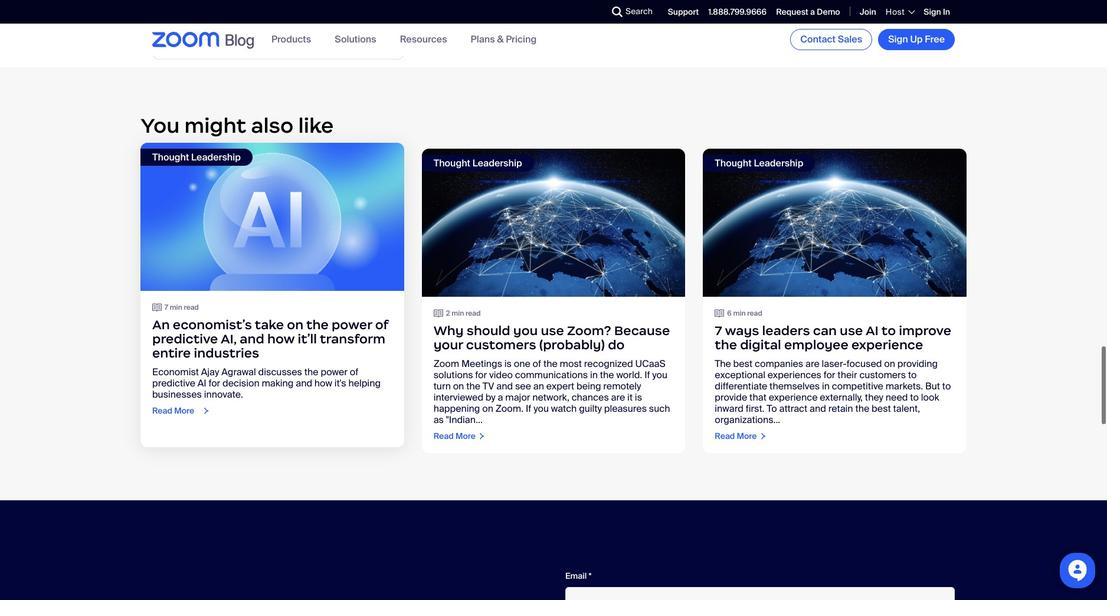 Task type: describe. For each thing, give the bounding box(es) containing it.
zoom
[[434, 358, 459, 370]]

search image
[[612, 6, 623, 17]]

&
[[497, 33, 504, 46]]

turn
[[434, 380, 451, 393]]

zoom. inside 'why should you use zoom? because your customers (probably) do zoom meetings is one of the most recognized ucaas solutions for video communications in the world. if you turn on the tv and see an expert being remotely interviewed by a major network, chances are it is happening on zoom. if you watch guilty pleasures such as "indian... read more'
[[496, 403, 524, 415]]

guilty
[[579, 403, 602, 415]]

why
[[434, 323, 464, 339]]

demo
[[817, 6, 840, 17]]

for inside 7 ways leaders can use ai to improve the digital employee experience the best companies are laser-focused on providing exceptional experiences for their customers to differentiate themselves in competitive markets. but to provide that experience externally, they need to look inward first. to attract and retain the best talent, organizations... read more
[[824, 369, 835, 381]]

entire
[[152, 345, 191, 361]]

on down tv
[[482, 403, 493, 415]]

zoom?
[[567, 323, 611, 339]]

by
[[486, 391, 496, 404]]

the left tv
[[466, 380, 480, 393]]

leaders
[[762, 323, 810, 339]]

plans & pricing
[[471, 33, 537, 46]]

agrawal
[[221, 366, 256, 378]]

customers inside 'why should you use zoom? because your customers (probably) do zoom meetings is one of the most recognized ucaas solutions for video communications in the world. if you turn on the tv and see an expert being remotely interviewed by a major network, chances are it is happening on zoom. if you watch guilty pleasures such as "indian... read more'
[[466, 337, 536, 353]]

6
[[727, 309, 732, 318]]

solutions
[[434, 369, 473, 381]]

bio
[[279, 35, 292, 48]]

email
[[565, 571, 587, 581]]

such
[[649, 403, 670, 415]]

to left look
[[910, 391, 919, 404]]

join
[[860, 6, 876, 17]]

the up the
[[715, 337, 737, 353]]

here for free link
[[482, 5, 549, 20]]

making
[[262, 377, 294, 390]]

0 vertical spatial how
[[267, 331, 295, 347]]

read inside 7 ways leaders can use ai to improve the digital employee experience the best companies are laser-focused on providing exceptional experiences for their customers to differentiate themselves in competitive markets. but to provide that experience externally, they need to look inward first. to attract and retain the best talent, organizations... read more
[[715, 431, 735, 442]]

1 horizontal spatial of
[[375, 317, 388, 333]]

solutions button
[[335, 33, 376, 46]]

might
[[184, 112, 246, 138]]

industries
[[194, 345, 259, 361]]

the
[[715, 358, 731, 370]]

hide bio button
[[252, 35, 304, 48]]

for inside drew leads government relations for the uk and ireland at zoom.
[[310, 0, 321, 8]]

video
[[489, 369, 513, 381]]

in
[[943, 6, 950, 17]]

communications
[[515, 369, 588, 381]]

attract
[[779, 403, 808, 415]]

sign for sign in
[[924, 6, 941, 17]]

organizations...
[[715, 414, 780, 426]]

to left but in the bottom right of the page
[[908, 369, 917, 381]]

read for economist's
[[184, 303, 199, 312]]

do
[[608, 337, 625, 353]]

and right ai,
[[240, 331, 264, 347]]

are inside 'why should you use zoom? because your customers (probably) do zoom meetings is one of the most recognized ucaas solutions for video communications in the world. if you turn on the tv and see an expert being remotely interviewed by a major network, chances are it is happening on zoom. if you watch guilty pleasures such as "indian... read more'
[[611, 391, 625, 404]]

zoom. inside drew leads government relations for the uk and ireland at zoom.
[[207, 10, 236, 22]]

7 ways leaders can use ai to improve the digital employee experience image
[[703, 149, 967, 297]]

sign up free
[[888, 33, 945, 45]]

improve
[[899, 323, 952, 339]]

ai inside 7 ways leaders can use ai to improve the digital employee experience the best companies are laser-focused on providing exceptional experiences for their customers to differentiate themselves in competitive markets. but to provide that experience externally, they need to look inward first. to attract and retain the best talent, organizations... read more
[[866, 323, 879, 339]]

to
[[767, 403, 777, 415]]

drew leads government relations for the uk and ireland at zoom.
[[165, 0, 372, 22]]

the left the world.
[[600, 369, 614, 381]]

free
[[527, 5, 549, 20]]

to right but in the bottom right of the page
[[942, 380, 951, 393]]

provide
[[715, 391, 747, 404]]

1 horizontal spatial best
[[872, 403, 891, 415]]

focused
[[847, 358, 882, 370]]

search image
[[612, 6, 623, 17]]

resources
[[400, 33, 447, 46]]

see
[[515, 380, 531, 393]]

7 ways leaders can use ai to improve the digital employee experience the best companies are laser-focused on providing exceptional experiences for their customers to differentiate themselves in competitive markets. but to provide that experience externally, they need to look inward first. to attract and retain the best talent, organizations... read more
[[715, 323, 952, 442]]

on inside an economist's take on the power of predictive ai, and how it'll transform entire industries economist ajay agrawal discusses the power of predictive ai for decision making and how it's helping businesses innovate. read more
[[287, 317, 303, 333]]

the inside drew leads government relations for the uk and ireland at zoom.
[[324, 0, 338, 8]]

government
[[215, 0, 268, 8]]

most
[[560, 358, 582, 370]]

plans & pricing link
[[471, 33, 537, 46]]

read inside 'why should you use zoom? because your customers (probably) do zoom meetings is one of the most recognized ucaas solutions for video communications in the world. if you turn on the tv and see an expert being remotely interviewed by a major network, chances are it is happening on zoom. if you watch guilty pleasures such as "indian... read more'
[[434, 431, 454, 442]]

retain
[[828, 403, 853, 415]]

0 horizontal spatial experience
[[769, 391, 818, 404]]

need
[[886, 391, 908, 404]]

competitive
[[832, 380, 884, 393]]

major
[[505, 391, 530, 404]]

sign in
[[924, 6, 950, 17]]

solutions
[[335, 33, 376, 46]]

thought for why
[[434, 157, 470, 169]]

to left improve
[[882, 323, 896, 339]]

also
[[251, 112, 294, 138]]

inward
[[715, 403, 744, 415]]

customers inside 7 ways leaders can use ai to improve the digital employee experience the best companies are laser-focused on providing exceptional experiences for their customers to differentiate themselves in competitive markets. but to provide that experience externally, they need to look inward first. to attract and retain the best talent, organizations... read more
[[860, 369, 906, 381]]

support link
[[668, 6, 699, 17]]

resources button
[[400, 33, 447, 46]]

0 horizontal spatial if
[[526, 403, 531, 415]]

externally,
[[820, 391, 863, 404]]

exceptional
[[715, 369, 765, 381]]

differentiate
[[715, 380, 767, 393]]

markets.
[[886, 380, 923, 393]]

0 horizontal spatial best
[[733, 358, 753, 370]]

drew
[[165, 0, 187, 8]]

min for economist's
[[170, 303, 182, 312]]

products
[[272, 33, 311, 46]]

uk
[[340, 0, 353, 8]]

companies
[[755, 358, 803, 370]]

sign up free link
[[878, 29, 955, 50]]

in inside 'why should you use zoom? because your customers (probably) do zoom meetings is one of the most recognized ucaas solutions for video communications in the world. if you turn on the tv and see an expert being remotely interviewed by a major network, chances are it is happening on zoom. if you watch guilty pleasures such as "indian... read more'
[[590, 369, 598, 381]]

an economist's take on the power of predictive ai, and how it'll transform entire industries economist ajay agrawal discusses the power of predictive ai for decision making and how it's helping businesses innovate. read more
[[152, 317, 388, 416]]

happening
[[434, 403, 480, 415]]

thought leadership for should
[[434, 157, 522, 169]]

1 vertical spatial how
[[314, 377, 332, 390]]

here
[[482, 5, 507, 20]]

leadership for should
[[473, 157, 522, 169]]

request a demo link
[[776, 6, 840, 17]]

recognized
[[584, 358, 633, 370]]

min for ways
[[733, 309, 746, 318]]

decision
[[223, 377, 259, 390]]

thought leadership for economist's
[[152, 151, 241, 163]]

expert
[[546, 380, 574, 393]]

email *
[[565, 571, 592, 581]]

on right the turn
[[453, 380, 464, 393]]

pleasures
[[604, 403, 647, 415]]

as
[[434, 414, 444, 426]]

can
[[813, 323, 837, 339]]



Task type: vqa. For each thing, say whether or not it's contained in the screenshot.
SEARCH
yes



Task type: locate. For each thing, give the bounding box(es) containing it.
more down organizations...
[[737, 431, 757, 442]]

2 vertical spatial you
[[534, 403, 549, 415]]

None text field
[[565, 587, 955, 600]]

are inside 7 ways leaders can use ai to improve the digital employee experience the best companies are laser-focused on providing exceptional experiences for their customers to differentiate themselves in competitive markets. but to provide that experience externally, they need to look inward first. to attract and retain the best talent, organizations... read more
[[806, 358, 820, 370]]

1 horizontal spatial more
[[456, 431, 476, 442]]

0 horizontal spatial how
[[267, 331, 295, 347]]

0 horizontal spatial thought
[[152, 151, 189, 163]]

1 horizontal spatial is
[[635, 391, 642, 404]]

0 horizontal spatial are
[[611, 391, 625, 404]]

7 up an
[[165, 303, 168, 312]]

are down employee
[[806, 358, 820, 370]]

products button
[[272, 33, 311, 46]]

best right the
[[733, 358, 753, 370]]

0 vertical spatial is
[[505, 358, 512, 370]]

for left free
[[510, 5, 524, 20]]

0 vertical spatial power
[[332, 317, 372, 333]]

use inside 'why should you use zoom? because your customers (probably) do zoom meetings is one of the most recognized ucaas solutions for video communications in the world. if you turn on the tv and see an expert being remotely interviewed by a major network, chances are it is happening on zoom. if you watch guilty pleasures such as "indian... read more'
[[541, 323, 564, 339]]

1 horizontal spatial sign
[[924, 6, 941, 17]]

1 horizontal spatial in
[[822, 380, 830, 393]]

is
[[505, 358, 512, 370], [635, 391, 642, 404]]

read inside an economist's take on the power of predictive ai, and how it'll transform entire industries economist ajay agrawal discusses the power of predictive ai for decision making and how it's helping businesses innovate. read more
[[152, 406, 172, 416]]

read for ways
[[747, 309, 762, 318]]

use right can
[[840, 323, 863, 339]]

if down see at the bottom left of the page
[[526, 403, 531, 415]]

0 horizontal spatial in
[[590, 369, 598, 381]]

best left talent,
[[872, 403, 891, 415]]

1 vertical spatial are
[[611, 391, 625, 404]]

of inside 'why should you use zoom? because your customers (probably) do zoom meetings is one of the most recognized ucaas solutions for video communications in the world. if you turn on the tv and see an expert being remotely interviewed by a major network, chances are it is happening on zoom. if you watch guilty pleasures such as "indian... read more'
[[533, 358, 541, 370]]

*
[[589, 571, 592, 581]]

0 horizontal spatial ai
[[198, 377, 206, 390]]

thought
[[152, 151, 189, 163], [434, 157, 470, 169], [715, 157, 752, 169]]

read up "ways" in the bottom of the page
[[747, 309, 762, 318]]

meetings
[[461, 358, 502, 370]]

interviewed
[[434, 391, 483, 404]]

1 use from the left
[[541, 323, 564, 339]]

plans
[[471, 33, 495, 46]]

the left most
[[544, 358, 558, 370]]

contact
[[800, 33, 836, 45]]

1 horizontal spatial are
[[806, 358, 820, 370]]

are
[[806, 358, 820, 370], [611, 391, 625, 404]]

7 inside 7 ways leaders can use ai to improve the digital employee experience the best companies are laser-focused on providing exceptional experiences for their customers to differentiate themselves in competitive markets. but to provide that experience externally, they need to look inward first. to attract and retain the best talent, organizations... read more
[[715, 323, 722, 339]]

relations
[[270, 0, 307, 8]]

0 horizontal spatial a
[[498, 391, 503, 404]]

0 vertical spatial predictive
[[152, 331, 218, 347]]

look
[[921, 391, 939, 404]]

on right focused
[[884, 358, 895, 370]]

an
[[533, 380, 544, 393]]

take
[[255, 317, 284, 333]]

thought leadership
[[152, 151, 241, 163], [434, 157, 522, 169], [715, 157, 804, 169]]

1 vertical spatial ai
[[198, 377, 206, 390]]

and
[[355, 0, 372, 8], [240, 331, 264, 347], [296, 377, 312, 390], [497, 380, 513, 393], [810, 403, 826, 415]]

first.
[[746, 403, 765, 415]]

and right "uk"
[[355, 0, 372, 8]]

0 vertical spatial are
[[806, 358, 820, 370]]

use
[[541, 323, 564, 339], [840, 323, 863, 339]]

network,
[[533, 391, 570, 404]]

1 horizontal spatial leadership
[[473, 157, 522, 169]]

ai up focused
[[866, 323, 879, 339]]

experience up focused
[[852, 337, 923, 353]]

min for should
[[452, 309, 464, 318]]

how left it's
[[314, 377, 332, 390]]

1 horizontal spatial experience
[[852, 337, 923, 353]]

1 vertical spatial is
[[635, 391, 642, 404]]

1 horizontal spatial min
[[452, 309, 464, 318]]

0 vertical spatial 7
[[165, 303, 168, 312]]

ireland
[[165, 10, 195, 22]]

customers
[[466, 337, 536, 353], [860, 369, 906, 381]]

1 horizontal spatial customers
[[860, 369, 906, 381]]

but
[[925, 380, 940, 393]]

and inside 'why should you use zoom? because your customers (probably) do zoom meetings is one of the most recognized ucaas solutions for video communications in the world. if you turn on the tv and see an expert being remotely interviewed by a major network, chances are it is happening on zoom. if you watch guilty pleasures such as "indian... read more'
[[497, 380, 513, 393]]

ai,
[[221, 331, 237, 347]]

for left the their
[[824, 369, 835, 381]]

1 horizontal spatial read
[[466, 309, 481, 318]]

1 horizontal spatial thought leadership
[[434, 157, 522, 169]]

0 vertical spatial if
[[645, 369, 650, 381]]

in up 'chances'
[[590, 369, 598, 381]]

one
[[514, 358, 530, 370]]

1 vertical spatial you
[[652, 369, 668, 381]]

and left retain
[[810, 403, 826, 415]]

sign for sign up free
[[888, 33, 908, 45]]

leads
[[189, 0, 213, 8]]

zoom. down see at the bottom left of the page
[[496, 403, 524, 415]]

sign left up at top right
[[888, 33, 908, 45]]

2 use from the left
[[840, 323, 863, 339]]

ai inside an economist's take on the power of predictive ai, and how it'll transform entire industries economist ajay agrawal discusses the power of predictive ai for decision making and how it's helping businesses innovate. read more
[[198, 377, 206, 390]]

why should you use zoom? because your customers (probably) do zoom meetings is one of the most recognized ucaas solutions for video communications in the world. if you turn on the tv and see an expert being remotely interviewed by a major network, chances are it is happening on zoom. if you watch guilty pleasures such as "indian... read more
[[434, 323, 670, 442]]

and inside drew leads government relations for the uk and ireland at zoom.
[[355, 0, 372, 8]]

the left "uk"
[[324, 0, 338, 8]]

for inside an economist's take on the power of predictive ai, and how it'll transform entire industries economist ajay agrawal discusses the power of predictive ai for decision making and how it's helping businesses innovate. read more
[[209, 377, 220, 390]]

2 horizontal spatial more
[[737, 431, 757, 442]]

0 horizontal spatial leadership
[[191, 151, 241, 163]]

2 predictive from the top
[[152, 377, 195, 390]]

how left it'll
[[267, 331, 295, 347]]

power right it'll
[[332, 317, 372, 333]]

0 vertical spatial ai
[[866, 323, 879, 339]]

a
[[810, 6, 815, 17], [498, 391, 503, 404]]

an
[[152, 317, 170, 333]]

1 horizontal spatial 7
[[715, 323, 722, 339]]

0 horizontal spatial thought leadership
[[152, 151, 241, 163]]

7 for min
[[165, 303, 168, 312]]

you up one
[[513, 323, 538, 339]]

1 horizontal spatial read
[[434, 431, 454, 442]]

laser-
[[822, 358, 847, 370]]

0 horizontal spatial 7
[[165, 303, 168, 312]]

you
[[513, 323, 538, 339], [652, 369, 668, 381], [534, 403, 549, 415]]

more inside 7 ways leaders can use ai to improve the digital employee experience the best companies are laser-focused on providing exceptional experiences for their customers to differentiate themselves in competitive markets. but to provide that experience externally, they need to look inward first. to attract and retain the best talent, organizations... read more
[[737, 431, 757, 442]]

more down the businesses
[[174, 406, 194, 416]]

zoom. right the at
[[207, 10, 236, 22]]

0 vertical spatial a
[[810, 6, 815, 17]]

read for should
[[466, 309, 481, 318]]

1 vertical spatial 7
[[715, 323, 722, 339]]

customers up they
[[860, 369, 906, 381]]

predictive down entire
[[152, 377, 195, 390]]

that
[[750, 391, 767, 404]]

read down inward
[[715, 431, 735, 442]]

read down as on the bottom of the page
[[434, 431, 454, 442]]

1 vertical spatial if
[[526, 403, 531, 415]]

ai left agrawal
[[198, 377, 206, 390]]

thought leadership for ways
[[715, 157, 804, 169]]

their
[[838, 369, 857, 381]]

the right take
[[306, 317, 329, 333]]

thought for an
[[152, 151, 189, 163]]

the right retain
[[855, 403, 870, 415]]

1 vertical spatial power
[[321, 366, 348, 378]]

it'll
[[298, 331, 317, 347]]

0 vertical spatial sign
[[924, 6, 941, 17]]

they
[[865, 391, 884, 404]]

2 horizontal spatial thought leadership
[[715, 157, 804, 169]]

read up should
[[466, 309, 481, 318]]

0 horizontal spatial read
[[184, 303, 199, 312]]

for left video
[[475, 369, 487, 381]]

7 for ways
[[715, 323, 722, 339]]

it
[[627, 391, 633, 404]]

and inside 7 ways leaders can use ai to improve the digital employee experience the best companies are laser-focused on providing exceptional experiences for their customers to differentiate themselves in competitive markets. but to provide that experience externally, they need to look inward first. to attract and retain the best talent, organizations... read more
[[810, 403, 826, 415]]

2 horizontal spatial of
[[533, 358, 541, 370]]

ajay
[[201, 366, 219, 378]]

0 vertical spatial you
[[513, 323, 538, 339]]

are left it
[[611, 391, 625, 404]]

"indian...
[[446, 414, 483, 426]]

0 horizontal spatial min
[[170, 303, 182, 312]]

the left it's
[[304, 366, 319, 378]]

1 vertical spatial best
[[872, 403, 891, 415]]

for left decision
[[209, 377, 220, 390]]

leadership for economist's
[[191, 151, 241, 163]]

2 horizontal spatial leadership
[[754, 157, 804, 169]]

sign left in at the right top of the page
[[924, 6, 941, 17]]

if right the world.
[[645, 369, 650, 381]]

discusses
[[258, 366, 302, 378]]

ucaas
[[635, 358, 666, 370]]

predictive down 7 min read
[[152, 331, 218, 347]]

1.888.799.9666
[[708, 6, 767, 17]]

employee
[[784, 337, 849, 353]]

1 vertical spatial a
[[498, 391, 503, 404]]

more
[[174, 406, 194, 416], [456, 431, 476, 442], [737, 431, 757, 442]]

min right 6 in the right of the page
[[733, 309, 746, 318]]

6 min read
[[727, 309, 762, 318]]

leadership for ways
[[754, 157, 804, 169]]

and right the making
[[296, 377, 312, 390]]

use inside 7 ways leaders can use ai to improve the digital employee experience the best companies are laser-focused on providing exceptional experiences for their customers to differentiate themselves in competitive markets. but to provide that experience externally, they need to look inward first. to attract and retain the best talent, organizations... read more
[[840, 323, 863, 339]]

0 vertical spatial experience
[[852, 337, 923, 353]]

if
[[645, 369, 650, 381], [526, 403, 531, 415]]

you down an on the left bottom of page
[[534, 403, 549, 415]]

power
[[332, 317, 372, 333], [321, 366, 348, 378]]

transform
[[320, 331, 385, 347]]

your
[[434, 337, 463, 353]]

power left "helping"
[[321, 366, 348, 378]]

2 min read
[[446, 309, 481, 318]]

0 vertical spatial best
[[733, 358, 753, 370]]

1 vertical spatial zoom.
[[496, 403, 524, 415]]

sign in link
[[924, 6, 950, 17]]

experience down experiences
[[769, 391, 818, 404]]

pricing
[[506, 33, 537, 46]]

1 vertical spatial customers
[[860, 369, 906, 381]]

0 horizontal spatial sign
[[888, 33, 908, 45]]

0 horizontal spatial read
[[152, 406, 172, 416]]

a inside 'why should you use zoom? because your customers (probably) do zoom meetings is one of the most recognized ucaas solutions for video communications in the world. if you turn on the tv and see an expert being remotely interviewed by a major network, chances are it is happening on zoom. if you watch guilty pleasures such as "indian... read more'
[[498, 391, 503, 404]]

None search field
[[569, 2, 615, 21]]

free
[[925, 33, 945, 45]]

1 horizontal spatial ai
[[866, 323, 879, 339]]

2 horizontal spatial thought
[[715, 157, 752, 169]]

innovate.
[[204, 388, 243, 401]]

digital
[[740, 337, 781, 353]]

you right the world.
[[652, 369, 668, 381]]

hide bio
[[256, 35, 292, 48]]

2 horizontal spatial min
[[733, 309, 746, 318]]

leadership
[[191, 151, 241, 163], [473, 157, 522, 169], [754, 157, 804, 169]]

0 horizontal spatial zoom.
[[207, 10, 236, 22]]

for right relations
[[310, 0, 321, 8]]

1 vertical spatial predictive
[[152, 377, 195, 390]]

is left one
[[505, 358, 512, 370]]

should
[[467, 323, 510, 339]]

more inside an economist's take on the power of predictive ai, and how it'll transform entire industries economist ajay agrawal discusses the power of predictive ai for decision making and how it's helping businesses innovate. read more
[[174, 406, 194, 416]]

because
[[614, 323, 670, 339]]

1 horizontal spatial use
[[840, 323, 863, 339]]

2
[[446, 309, 450, 318]]

0 vertical spatial zoom.
[[207, 10, 236, 22]]

read up economist's
[[184, 303, 199, 312]]

customers up meetings at the bottom left of page
[[466, 337, 536, 353]]

a right the "by"
[[498, 391, 503, 404]]

experiences
[[768, 369, 822, 381]]

in down laser-
[[822, 380, 830, 393]]

0 horizontal spatial of
[[350, 366, 358, 378]]

1 predictive from the top
[[152, 331, 218, 347]]

1 horizontal spatial how
[[314, 377, 332, 390]]

is right it
[[635, 391, 642, 404]]

0 horizontal spatial use
[[541, 323, 564, 339]]

0 horizontal spatial more
[[174, 406, 194, 416]]

.
[[549, 5, 552, 20]]

why should you use zoom? because your customers (probably) do image
[[422, 149, 685, 297]]

0 horizontal spatial is
[[505, 358, 512, 370]]

more down "indian...
[[456, 431, 476, 442]]

1 horizontal spatial thought
[[434, 157, 470, 169]]

zoom logo image
[[152, 32, 220, 47]]

tv
[[483, 380, 494, 393]]

ways
[[725, 323, 759, 339]]

and right tv
[[497, 380, 513, 393]]

the
[[324, 0, 338, 8], [306, 317, 329, 333], [715, 337, 737, 353], [544, 358, 558, 370], [304, 366, 319, 378], [600, 369, 614, 381], [466, 380, 480, 393], [855, 403, 870, 415]]

for
[[310, 0, 321, 8], [510, 5, 524, 20], [475, 369, 487, 381], [824, 369, 835, 381], [209, 377, 220, 390]]

0 vertical spatial customers
[[466, 337, 536, 353]]

contact sales
[[800, 33, 862, 45]]

min right 2
[[452, 309, 464, 318]]

more inside 'why should you use zoom? because your customers (probably) do zoom meetings is one of the most recognized ucaas solutions for video communications in the world. if you turn on the tv and see an expert being remotely interviewed by a major network, chances are it is happening on zoom. if you watch guilty pleasures such as "indian... read more'
[[456, 431, 476, 442]]

2 horizontal spatial read
[[715, 431, 735, 442]]

on inside 7 ways leaders can use ai to improve the digital employee experience the best companies are laser-focused on providing exceptional experiences for their customers to differentiate themselves in competitive markets. but to provide that experience externally, they need to look inward first. to attract and retain the best talent, organizations... read more
[[884, 358, 895, 370]]

for inside 'why should you use zoom? because your customers (probably) do zoom meetings is one of the most recognized ucaas solutions for video communications in the world. if you turn on the tv and see an expert being remotely interviewed by a major network, chances are it is happening on zoom. if you watch guilty pleasures such as "indian... read more'
[[475, 369, 487, 381]]

1 horizontal spatial a
[[810, 6, 815, 17]]

1 horizontal spatial zoom.
[[496, 403, 524, 415]]

request a demo
[[776, 6, 840, 17]]

in inside 7 ways leaders can use ai to improve the digital employee experience the best companies are laser-focused on providing exceptional experiences for their customers to differentiate themselves in competitive markets. but to provide that experience externally, they need to look inward first. to attract and retain the best talent, organizations... read more
[[822, 380, 830, 393]]

1 vertical spatial sign
[[888, 33, 908, 45]]

support
[[668, 6, 699, 17]]

7 left "ways" in the bottom of the page
[[715, 323, 722, 339]]

min up economist's
[[170, 303, 182, 312]]

thought for 7
[[715, 157, 752, 169]]

ai
[[866, 323, 879, 339], [198, 377, 206, 390]]

on right take
[[287, 317, 303, 333]]

use left zoom?
[[541, 323, 564, 339]]

1 vertical spatial experience
[[769, 391, 818, 404]]

2 horizontal spatial read
[[747, 309, 762, 318]]

1 horizontal spatial if
[[645, 369, 650, 381]]

an economist's take on the power of predictive ai, and how it'll transform entire industries image
[[140, 143, 404, 291]]

a left demo
[[810, 6, 815, 17]]

logo blog.svg image
[[225, 31, 254, 50]]

0 horizontal spatial customers
[[466, 337, 536, 353]]

zoom.
[[207, 10, 236, 22], [496, 403, 524, 415]]

host
[[886, 6, 905, 17]]

read
[[184, 303, 199, 312], [466, 309, 481, 318], [747, 309, 762, 318]]

read down the businesses
[[152, 406, 172, 416]]

7 min read
[[165, 303, 199, 312]]

it's
[[335, 377, 346, 390]]



